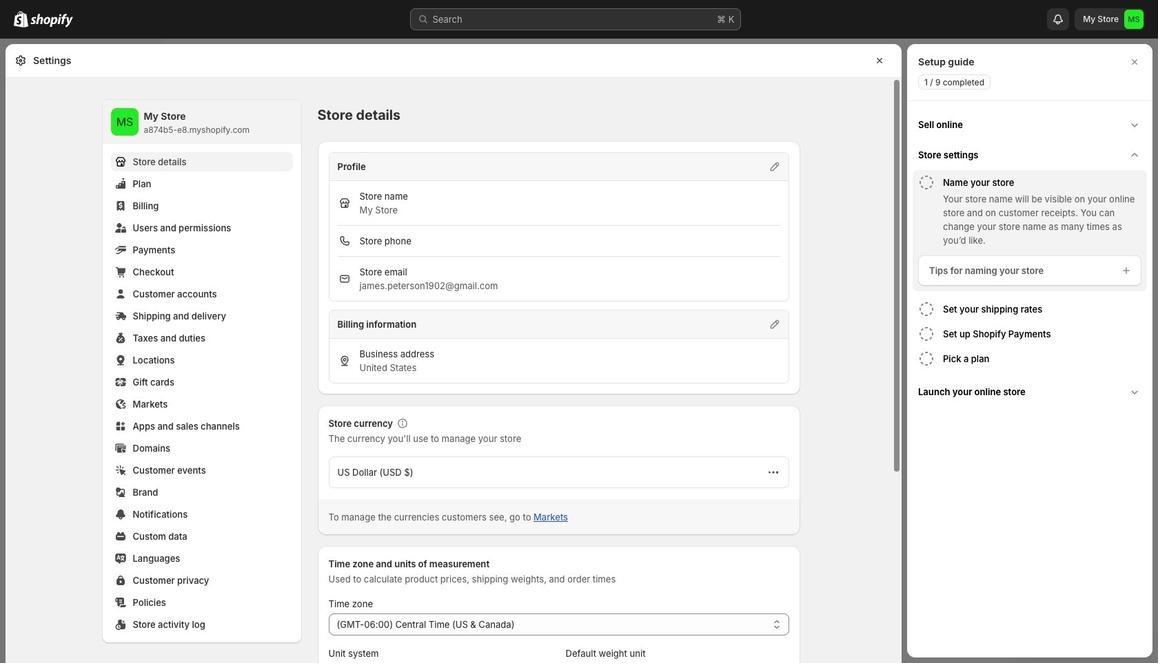 Task type: vqa. For each thing, say whether or not it's contained in the screenshot.
Mark Name your store as done image
yes



Task type: locate. For each thing, give the bounding box(es) containing it.
my store image
[[1124, 10, 1144, 29]]

mark name your store as done image
[[918, 174, 935, 191]]

my store image
[[111, 108, 138, 136]]

settings dialog
[[6, 44, 902, 664]]

mark set up shopify payments as done image
[[918, 326, 935, 343]]

shopify image
[[14, 11, 28, 28]]

dialog
[[907, 44, 1153, 658]]



Task type: describe. For each thing, give the bounding box(es) containing it.
shopify image
[[30, 14, 73, 28]]

mark set your shipping rates as done image
[[918, 301, 935, 318]]

mark pick a plan as done image
[[918, 351, 935, 367]]

shop settings menu element
[[102, 100, 301, 643]]



